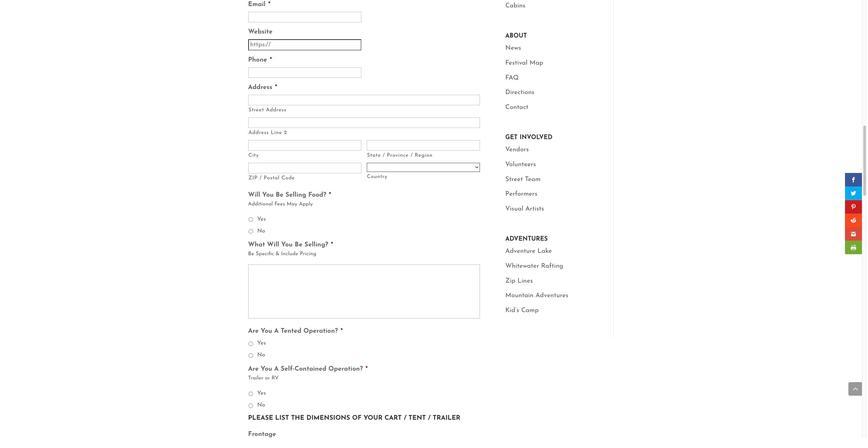 Task type: describe. For each thing, give the bounding box(es) containing it.
https:// url field
[[248, 39, 362, 50]]



Task type: locate. For each thing, give the bounding box(es) containing it.
None telephone field
[[248, 67, 362, 78]]

None radio
[[249, 218, 253, 222], [249, 392, 253, 397], [249, 218, 253, 222], [249, 392, 253, 397]]

None text field
[[248, 117, 480, 128], [248, 140, 362, 151], [367, 140, 480, 151], [248, 163, 362, 173], [248, 117, 480, 128], [248, 140, 362, 151], [367, 140, 480, 151], [248, 163, 362, 173]]

None email field
[[248, 12, 362, 22]]

None radio
[[249, 229, 253, 234], [249, 342, 253, 346], [249, 354, 253, 358], [249, 404, 253, 408], [249, 229, 253, 234], [249, 342, 253, 346], [249, 354, 253, 358], [249, 404, 253, 408]]

None text field
[[248, 95, 480, 105], [248, 265, 480, 319], [248, 95, 480, 105], [248, 265, 480, 319]]



